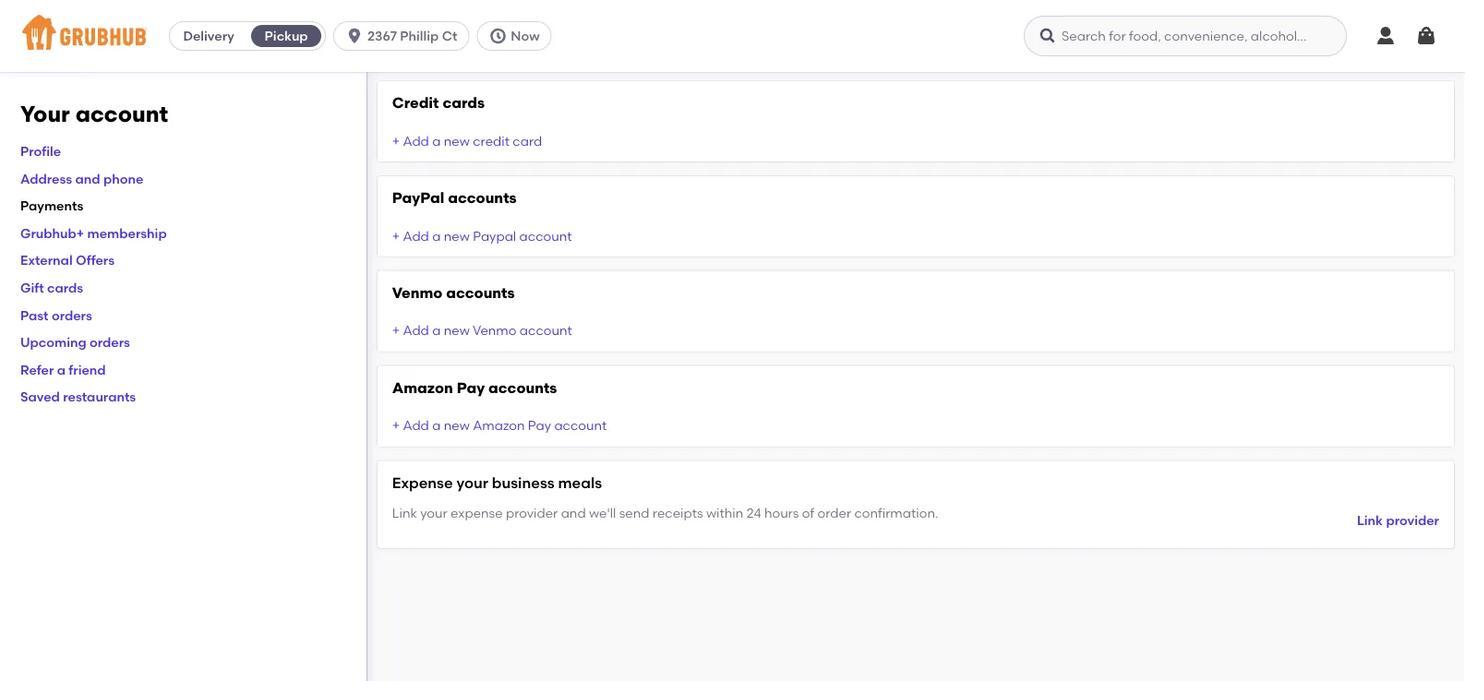 Task type: vqa. For each thing, say whether or not it's contained in the screenshot.
Your
yes



Task type: describe. For each thing, give the bounding box(es) containing it.
paypal
[[392, 189, 444, 207]]

+ add a new paypal account
[[392, 228, 572, 244]]

0 vertical spatial venmo
[[392, 284, 443, 302]]

a for credit
[[432, 133, 441, 149]]

send
[[619, 505, 650, 521]]

+ add a new credit card link
[[392, 133, 542, 149]]

2367 phillip ct button
[[333, 21, 477, 51]]

orders for upcoming orders
[[90, 335, 130, 350]]

2 vertical spatial accounts
[[488, 379, 557, 397]]

your account
[[20, 101, 168, 127]]

2367
[[368, 28, 397, 44]]

credit
[[473, 133, 510, 149]]

restaurants
[[63, 389, 136, 405]]

address and phone
[[20, 171, 143, 186]]

main navigation navigation
[[0, 0, 1465, 72]]

1 horizontal spatial pay
[[528, 418, 551, 434]]

svg image for now
[[489, 27, 507, 45]]

new for venmo
[[444, 323, 470, 339]]

upcoming
[[20, 335, 87, 350]]

your for expense
[[457, 474, 488, 492]]

and inside link your expense provider and we'll send receipts within 24 hours of order confirmation. link provider
[[561, 505, 586, 521]]

new for credit
[[444, 133, 470, 149]]

2 horizontal spatial svg image
[[1375, 25, 1397, 47]]

receipts
[[653, 505, 703, 521]]

link provider button
[[1357, 504, 1440, 537]]

external offers link
[[20, 253, 114, 268]]

account up amazon pay accounts in the left of the page
[[520, 323, 572, 339]]

orders for past orders
[[52, 307, 92, 323]]

amazon pay accounts
[[392, 379, 557, 397]]

your
[[20, 101, 70, 127]]

+ add a new amazon pay account link
[[392, 418, 607, 434]]

account right the paypal
[[519, 228, 572, 244]]

phone
[[103, 171, 143, 186]]

order
[[818, 505, 851, 521]]

gift
[[20, 280, 44, 296]]

refer a friend link
[[20, 362, 106, 378]]

1 horizontal spatial link
[[1357, 513, 1383, 528]]

your for link
[[420, 505, 448, 521]]

accounts for paypal accounts
[[448, 189, 517, 207]]

grubhub+
[[20, 225, 84, 241]]

confirmation.
[[855, 505, 939, 521]]

24
[[747, 505, 761, 521]]

of
[[802, 505, 815, 521]]

saved restaurants link
[[20, 389, 136, 405]]

svg image for 2367 phillip ct
[[345, 27, 364, 45]]

card
[[513, 133, 542, 149]]

credit cards
[[392, 94, 485, 112]]

+ for credit cards
[[392, 133, 400, 149]]

refer
[[20, 362, 54, 378]]

payments
[[20, 198, 83, 214]]

expense
[[451, 505, 503, 521]]

1 horizontal spatial provider
[[1386, 513, 1440, 528]]

saved restaurants
[[20, 389, 136, 405]]

grubhub+ membership link
[[20, 225, 167, 241]]

1 vertical spatial venmo
[[473, 323, 517, 339]]

add for amazon
[[403, 418, 429, 434]]

0 vertical spatial pay
[[457, 379, 485, 397]]

cards for gift cards
[[47, 280, 83, 296]]

cards for credit cards
[[443, 94, 485, 112]]

Search for food, convenience, alcohol... search field
[[1024, 16, 1347, 56]]

phillip
[[400, 28, 439, 44]]

address and phone link
[[20, 171, 143, 186]]

we'll
[[589, 505, 616, 521]]

delivery button
[[170, 21, 248, 51]]

0 horizontal spatial provider
[[506, 505, 558, 521]]



Task type: locate. For each thing, give the bounding box(es) containing it.
1 + from the top
[[392, 133, 400, 149]]

pay up business
[[528, 418, 551, 434]]

profile
[[20, 143, 61, 159]]

+ for paypal accounts
[[392, 228, 400, 244]]

+ down paypal
[[392, 228, 400, 244]]

2 + from the top
[[392, 228, 400, 244]]

past
[[20, 307, 49, 323]]

+ add a new amazon pay account
[[392, 418, 607, 434]]

a for amazon
[[432, 418, 441, 434]]

saved
[[20, 389, 60, 405]]

0 vertical spatial and
[[75, 171, 100, 186]]

amazon down + add a new venmo account
[[392, 379, 453, 397]]

+ add a new paypal account link
[[392, 228, 572, 244]]

1 vertical spatial orders
[[90, 335, 130, 350]]

cards down external offers link
[[47, 280, 83, 296]]

a down paypal accounts
[[432, 228, 441, 244]]

2 add from the top
[[403, 228, 429, 244]]

new for paypal
[[444, 228, 470, 244]]

+ up expense
[[392, 418, 400, 434]]

+
[[392, 133, 400, 149], [392, 228, 400, 244], [392, 323, 400, 339], [392, 418, 400, 434]]

your
[[457, 474, 488, 492], [420, 505, 448, 521]]

accounts up + add a new amazon pay account link
[[488, 379, 557, 397]]

1 horizontal spatial cards
[[443, 94, 485, 112]]

new left credit on the left of the page
[[444, 133, 470, 149]]

and left phone
[[75, 171, 100, 186]]

membership
[[87, 225, 167, 241]]

svg image
[[1415, 25, 1438, 47], [1039, 27, 1057, 45]]

paypal
[[473, 228, 516, 244]]

add for paypal
[[403, 228, 429, 244]]

a for paypal
[[432, 228, 441, 244]]

link your expense provider and we'll send receipts within 24 hours of order confirmation. link provider
[[392, 505, 1440, 528]]

1 horizontal spatial svg image
[[489, 27, 507, 45]]

past orders link
[[20, 307, 92, 323]]

cards up + add a new credit card link
[[443, 94, 485, 112]]

add for credit
[[403, 133, 429, 149]]

0 horizontal spatial svg image
[[345, 27, 364, 45]]

0 vertical spatial orders
[[52, 307, 92, 323]]

3 new from the top
[[444, 323, 470, 339]]

1 new from the top
[[444, 133, 470, 149]]

delivery
[[183, 28, 234, 44]]

expense your business meals
[[392, 474, 602, 492]]

1 horizontal spatial svg image
[[1415, 25, 1438, 47]]

1 horizontal spatial amazon
[[473, 418, 525, 434]]

refer a friend
[[20, 362, 106, 378]]

3 add from the top
[[403, 323, 429, 339]]

past orders
[[20, 307, 92, 323]]

1 add from the top
[[403, 133, 429, 149]]

venmo up + add a new venmo account link
[[392, 284, 443, 302]]

a right refer
[[57, 362, 66, 378]]

meals
[[558, 474, 602, 492]]

1 vertical spatial accounts
[[446, 284, 515, 302]]

gift cards link
[[20, 280, 83, 296]]

your up expense
[[457, 474, 488, 492]]

1 vertical spatial cards
[[47, 280, 83, 296]]

gift cards
[[20, 280, 83, 296]]

and
[[75, 171, 100, 186], [561, 505, 586, 521]]

+ for amazon pay accounts
[[392, 418, 400, 434]]

add down venmo accounts
[[403, 323, 429, 339]]

pay up + add a new amazon pay account at the left bottom
[[457, 379, 485, 397]]

0 horizontal spatial link
[[392, 505, 417, 521]]

0 horizontal spatial pay
[[457, 379, 485, 397]]

upcoming orders link
[[20, 335, 130, 350]]

a down venmo accounts
[[432, 323, 441, 339]]

1 vertical spatial pay
[[528, 418, 551, 434]]

and left we'll
[[561, 505, 586, 521]]

add down paypal
[[403, 228, 429, 244]]

expense
[[392, 474, 453, 492]]

hours
[[764, 505, 799, 521]]

external offers
[[20, 253, 114, 268]]

orders
[[52, 307, 92, 323], [90, 335, 130, 350]]

1 horizontal spatial venmo
[[473, 323, 517, 339]]

+ add a new venmo account link
[[392, 323, 572, 339]]

offers
[[76, 253, 114, 268]]

paypal accounts
[[392, 189, 517, 207]]

+ add a new venmo account
[[392, 323, 572, 339]]

amazon
[[392, 379, 453, 397], [473, 418, 525, 434]]

address
[[20, 171, 72, 186]]

venmo down venmo accounts
[[473, 323, 517, 339]]

0 vertical spatial your
[[457, 474, 488, 492]]

new
[[444, 133, 470, 149], [444, 228, 470, 244], [444, 323, 470, 339], [444, 418, 470, 434]]

accounts up + add a new paypal account
[[448, 189, 517, 207]]

venmo
[[392, 284, 443, 302], [473, 323, 517, 339]]

ct
[[442, 28, 457, 44]]

0 horizontal spatial and
[[75, 171, 100, 186]]

friend
[[69, 362, 106, 378]]

business
[[492, 474, 555, 492]]

add up expense
[[403, 418, 429, 434]]

0 vertical spatial cards
[[443, 94, 485, 112]]

grubhub+ membership
[[20, 225, 167, 241]]

0 vertical spatial accounts
[[448, 189, 517, 207]]

accounts for venmo accounts
[[446, 284, 515, 302]]

a for venmo
[[432, 323, 441, 339]]

profile link
[[20, 143, 61, 159]]

a down credit cards
[[432, 133, 441, 149]]

cards
[[443, 94, 485, 112], [47, 280, 83, 296]]

0 horizontal spatial venmo
[[392, 284, 443, 302]]

0 horizontal spatial svg image
[[1039, 27, 1057, 45]]

2367 phillip ct
[[368, 28, 457, 44]]

1 vertical spatial amazon
[[473, 418, 525, 434]]

3 + from the top
[[392, 323, 400, 339]]

orders up 'upcoming orders' link
[[52, 307, 92, 323]]

4 + from the top
[[392, 418, 400, 434]]

account
[[75, 101, 168, 127], [519, 228, 572, 244], [520, 323, 572, 339], [554, 418, 607, 434]]

+ down credit
[[392, 133, 400, 149]]

provider
[[506, 505, 558, 521], [1386, 513, 1440, 528]]

credit
[[392, 94, 439, 112]]

upcoming orders
[[20, 335, 130, 350]]

add for venmo
[[403, 323, 429, 339]]

orders up friend
[[90, 335, 130, 350]]

new down venmo accounts
[[444, 323, 470, 339]]

1 horizontal spatial your
[[457, 474, 488, 492]]

account up 'meals'
[[554, 418, 607, 434]]

add
[[403, 133, 429, 149], [403, 228, 429, 244], [403, 323, 429, 339], [403, 418, 429, 434]]

0 vertical spatial amazon
[[392, 379, 453, 397]]

link
[[392, 505, 417, 521], [1357, 513, 1383, 528]]

2 new from the top
[[444, 228, 470, 244]]

+ for venmo accounts
[[392, 323, 400, 339]]

new left the paypal
[[444, 228, 470, 244]]

1 vertical spatial your
[[420, 505, 448, 521]]

a
[[432, 133, 441, 149], [432, 228, 441, 244], [432, 323, 441, 339], [57, 362, 66, 378], [432, 418, 441, 434]]

0 horizontal spatial cards
[[47, 280, 83, 296]]

external
[[20, 253, 73, 268]]

+ down venmo accounts
[[392, 323, 400, 339]]

0 horizontal spatial amazon
[[392, 379, 453, 397]]

your down expense
[[420, 505, 448, 521]]

now
[[511, 28, 540, 44]]

new for amazon
[[444, 418, 470, 434]]

new down amazon pay accounts in the left of the page
[[444, 418, 470, 434]]

account up phone
[[75, 101, 168, 127]]

your inside link your expense provider and we'll send receipts within 24 hours of order confirmation. link provider
[[420, 505, 448, 521]]

4 new from the top
[[444, 418, 470, 434]]

now button
[[477, 21, 559, 51]]

svg image inside 2367 phillip ct "button"
[[345, 27, 364, 45]]

svg image inside now button
[[489, 27, 507, 45]]

pickup
[[265, 28, 308, 44]]

1 horizontal spatial and
[[561, 505, 586, 521]]

payments link
[[20, 198, 83, 214]]

amazon down amazon pay accounts in the left of the page
[[473, 418, 525, 434]]

accounts
[[448, 189, 517, 207], [446, 284, 515, 302], [488, 379, 557, 397]]

within
[[706, 505, 744, 521]]

accounts up + add a new venmo account link
[[446, 284, 515, 302]]

1 vertical spatial and
[[561, 505, 586, 521]]

add down credit
[[403, 133, 429, 149]]

+ add a new credit card
[[392, 133, 542, 149]]

0 horizontal spatial your
[[420, 505, 448, 521]]

svg image
[[1375, 25, 1397, 47], [345, 27, 364, 45], [489, 27, 507, 45]]

pickup button
[[248, 21, 325, 51]]

4 add from the top
[[403, 418, 429, 434]]

venmo accounts
[[392, 284, 515, 302]]

pay
[[457, 379, 485, 397], [528, 418, 551, 434]]

a down amazon pay accounts in the left of the page
[[432, 418, 441, 434]]



